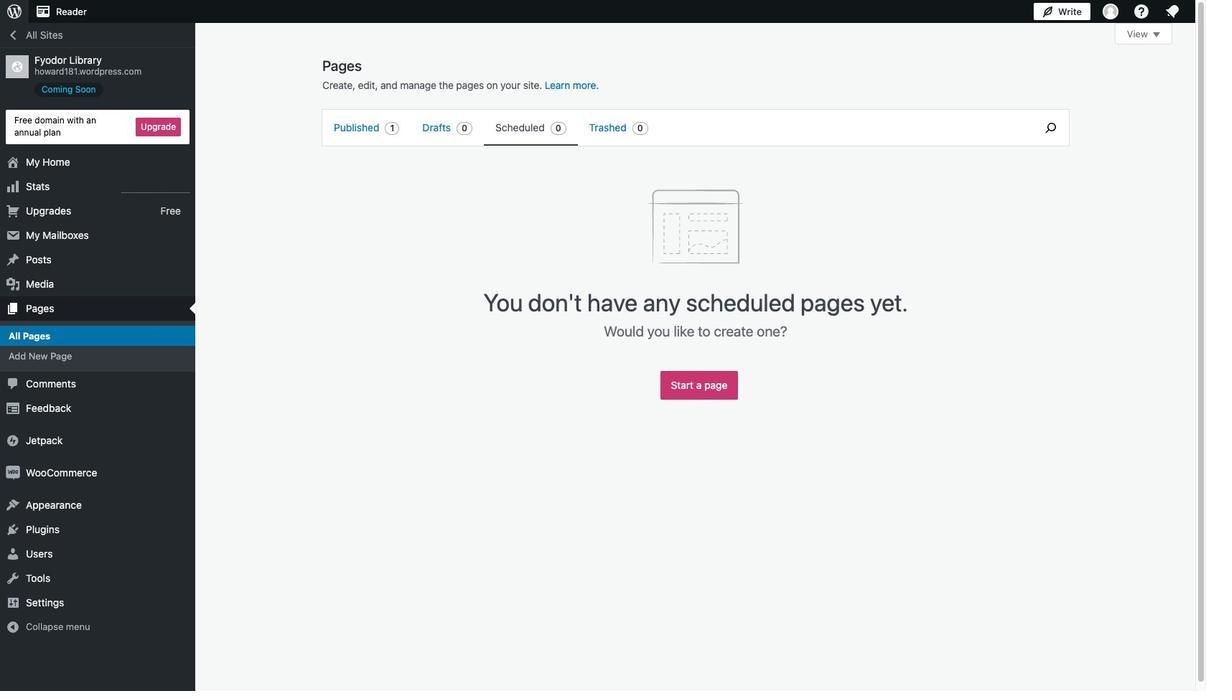 Task type: locate. For each thing, give the bounding box(es) containing it.
manage your sites image
[[6, 3, 23, 20]]

menu
[[322, 110, 1026, 146]]

main content
[[322, 23, 1172, 407]]

None search field
[[1033, 110, 1069, 146]]

0 vertical spatial img image
[[6, 434, 20, 448]]

img image
[[6, 434, 20, 448], [6, 466, 20, 480]]

help image
[[1133, 3, 1150, 20]]

my profile image
[[1103, 4, 1119, 19]]

closed image
[[1153, 32, 1160, 37]]

2 img image from the top
[[6, 466, 20, 480]]

1 vertical spatial img image
[[6, 466, 20, 480]]



Task type: vqa. For each thing, say whether or not it's contained in the screenshot.
grow to the bottom
no



Task type: describe. For each thing, give the bounding box(es) containing it.
1 img image from the top
[[6, 434, 20, 448]]

manage your notifications image
[[1164, 3, 1181, 20]]

highest hourly views 0 image
[[121, 183, 190, 193]]

open search image
[[1033, 119, 1069, 136]]



